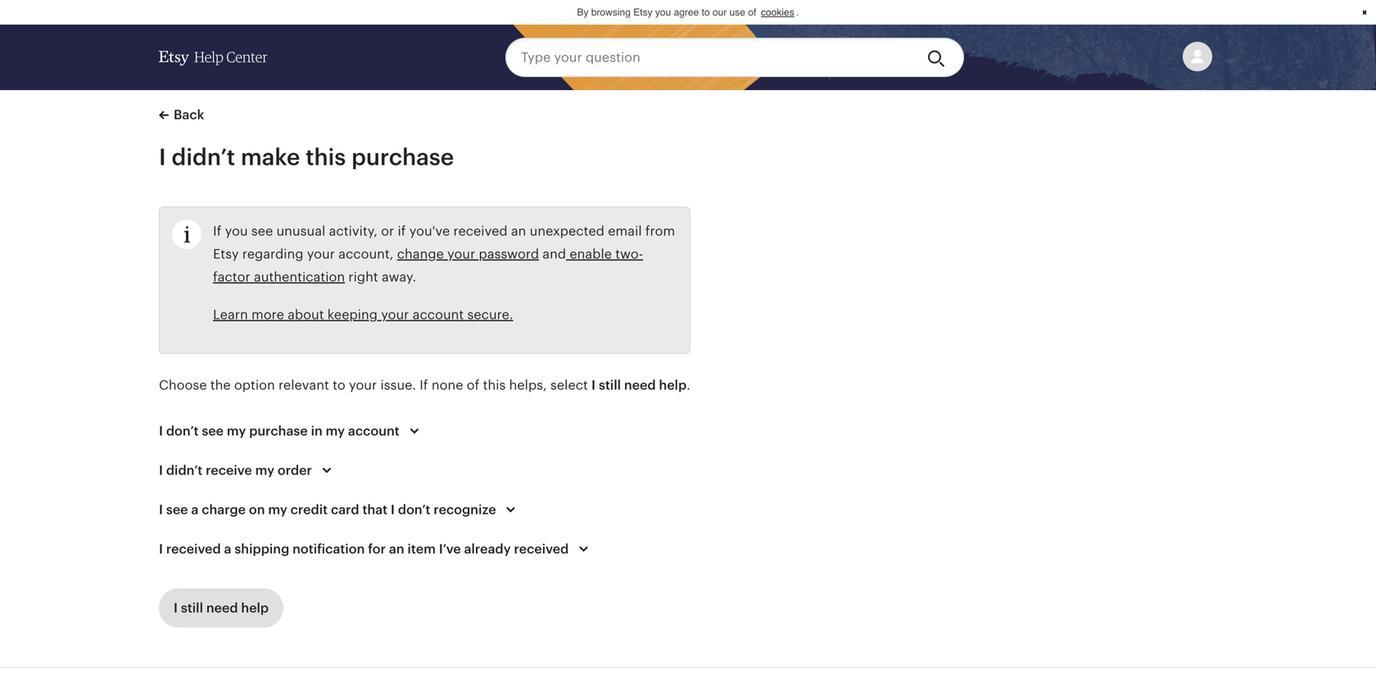 Task type: locate. For each thing, give the bounding box(es) containing it.
my right on
[[268, 502, 287, 517]]

see
[[251, 224, 273, 238], [202, 424, 224, 438], [166, 502, 188, 517]]

1 vertical spatial account
[[348, 424, 400, 438]]

0 horizontal spatial to
[[333, 378, 346, 392]]

1 horizontal spatial this
[[483, 378, 506, 392]]

this right make
[[306, 144, 346, 170]]

0 horizontal spatial if
[[213, 224, 222, 238]]

1 horizontal spatial a
[[224, 542, 231, 556]]

i see a charge on my credit card that i don't recognize button
[[144, 490, 536, 529]]

of right 'none'
[[467, 378, 480, 392]]

secure.
[[467, 307, 513, 322]]

a
[[191, 502, 199, 517], [224, 542, 231, 556]]

1 vertical spatial see
[[202, 424, 224, 438]]

0 vertical spatial purchase
[[352, 144, 454, 170]]

of right use
[[748, 7, 757, 18]]

received
[[454, 224, 508, 238], [166, 542, 221, 556], [514, 542, 569, 556]]

1 horizontal spatial of
[[748, 7, 757, 18]]

that
[[363, 502, 388, 517]]

didn't
[[172, 144, 235, 170], [166, 463, 203, 478]]

see inside if you see unusual activity, or if you've received an unexpected email from etsy regarding your account,
[[251, 224, 273, 238]]

shipping
[[235, 542, 289, 556]]

issue.
[[381, 378, 416, 392]]

i received a shipping notification for an item i've already received
[[159, 542, 569, 556]]

if up 'factor'
[[213, 224, 222, 238]]

0 vertical spatial etsy
[[634, 7, 653, 18]]

see up receive
[[202, 424, 224, 438]]

1 vertical spatial etsy
[[213, 247, 239, 261]]

0 horizontal spatial etsy
[[213, 247, 239, 261]]

2 vertical spatial see
[[166, 502, 188, 517]]

didn't inside i didn't receive my order dropdown button
[[166, 463, 203, 478]]

an up password
[[511, 224, 526, 238]]

purchase inside dropdown button
[[249, 424, 308, 438]]

0 vertical spatial of
[[748, 7, 757, 18]]

none
[[432, 378, 463, 392]]

my left order
[[255, 463, 275, 478]]

see for unusual
[[251, 224, 273, 238]]

our
[[713, 7, 727, 18]]

already
[[464, 542, 511, 556]]

need right select at bottom left
[[624, 378, 656, 392]]

don't right that
[[398, 502, 431, 517]]

1 vertical spatial help
[[241, 601, 269, 615]]

you left agree
[[655, 7, 671, 18]]

received right already in the left of the page
[[514, 542, 569, 556]]

didn't left receive
[[166, 463, 203, 478]]

in
[[311, 424, 323, 438]]

0 horizontal spatial help
[[241, 601, 269, 615]]

choose
[[159, 378, 207, 392]]

i for i didn't make this purchase
[[159, 144, 166, 170]]

1 vertical spatial if
[[420, 378, 428, 392]]

2 horizontal spatial received
[[514, 542, 569, 556]]

1 horizontal spatial see
[[202, 424, 224, 438]]

1 horizontal spatial purchase
[[352, 144, 454, 170]]

0 horizontal spatial purchase
[[249, 424, 308, 438]]

0 horizontal spatial don't
[[166, 424, 199, 438]]

2 horizontal spatial see
[[251, 224, 273, 238]]

this
[[306, 144, 346, 170], [483, 378, 506, 392]]

0 vertical spatial .
[[797, 7, 799, 18]]

still
[[599, 378, 621, 392], [181, 601, 203, 615]]

account
[[413, 307, 464, 322], [348, 424, 400, 438]]

i didn't make this purchase
[[159, 144, 454, 170]]

etsy up 'factor'
[[213, 247, 239, 261]]

i for i don't see my purchase in my account
[[159, 424, 163, 438]]

to right relevant
[[333, 378, 346, 392]]

your inside if you see unusual activity, or if you've received an unexpected email from etsy regarding your account,
[[307, 247, 335, 261]]

etsy right browsing
[[634, 7, 653, 18]]

0 vertical spatial to
[[702, 7, 710, 18]]

from
[[646, 224, 675, 238]]

1 vertical spatial a
[[224, 542, 231, 556]]

a for see
[[191, 502, 199, 517]]

1 vertical spatial don't
[[398, 502, 431, 517]]

1 horizontal spatial to
[[702, 7, 710, 18]]

receive
[[206, 463, 252, 478]]

a left shipping at the bottom of page
[[224, 542, 231, 556]]

change
[[397, 247, 444, 261]]

0 vertical spatial an
[[511, 224, 526, 238]]

my
[[227, 424, 246, 438], [326, 424, 345, 438], [255, 463, 275, 478], [268, 502, 287, 517]]

a for received
[[224, 542, 231, 556]]

need down shipping at the bottom of page
[[206, 601, 238, 615]]

didn't for receive
[[166, 463, 203, 478]]

if left 'none'
[[420, 378, 428, 392]]

you up regarding
[[225, 224, 248, 238]]

1 vertical spatial still
[[181, 601, 203, 615]]

use
[[730, 7, 746, 18]]

option
[[234, 378, 275, 392]]

None search field
[[506, 38, 964, 77]]

received up change your password and
[[454, 224, 508, 238]]

see up regarding
[[251, 224, 273, 238]]

0 vertical spatial a
[[191, 502, 199, 517]]

0 horizontal spatial need
[[206, 601, 238, 615]]

1 horizontal spatial etsy
[[634, 7, 653, 18]]

etsy inside cookie consent dialog
[[634, 7, 653, 18]]

1 vertical spatial this
[[483, 378, 506, 392]]

need
[[624, 378, 656, 392], [206, 601, 238, 615]]

1 horizontal spatial received
[[454, 224, 508, 238]]

a left charge
[[191, 502, 199, 517]]

0 horizontal spatial still
[[181, 601, 203, 615]]

helps,
[[509, 378, 547, 392]]

1 horizontal spatial account
[[413, 307, 464, 322]]

1 vertical spatial purchase
[[249, 424, 308, 438]]

0 vertical spatial see
[[251, 224, 273, 238]]

email
[[608, 224, 642, 238]]

account down issue.
[[348, 424, 400, 438]]

0 horizontal spatial this
[[306, 144, 346, 170]]

don't
[[166, 424, 199, 438], [398, 502, 431, 517]]

for
[[368, 542, 386, 556]]

purchase up if
[[352, 144, 454, 170]]

1 vertical spatial to
[[333, 378, 346, 392]]

i
[[159, 144, 166, 170], [592, 378, 596, 392], [159, 424, 163, 438], [159, 463, 163, 478], [159, 502, 163, 517], [391, 502, 395, 517], [159, 542, 163, 556], [174, 601, 178, 615]]

account down enable two- factor authentication link
[[413, 307, 464, 322]]

1 horizontal spatial .
[[797, 7, 799, 18]]

authentication
[[254, 270, 345, 284]]

0 horizontal spatial you
[[225, 224, 248, 238]]

0 vertical spatial account
[[413, 307, 464, 322]]

charge
[[202, 502, 246, 517]]

you
[[655, 7, 671, 18], [225, 224, 248, 238]]

help
[[659, 378, 687, 392], [241, 601, 269, 615]]

1 vertical spatial .
[[687, 378, 691, 392]]

an right for
[[389, 542, 404, 556]]

about
[[288, 307, 324, 322]]

0 vertical spatial you
[[655, 7, 671, 18]]

0 vertical spatial still
[[599, 378, 621, 392]]

a inside the i see a charge on my credit card that i don't recognize dropdown button
[[191, 502, 199, 517]]

1 horizontal spatial help
[[659, 378, 687, 392]]

factor
[[213, 270, 250, 284]]

0 vertical spatial didn't
[[172, 144, 235, 170]]

1 vertical spatial of
[[467, 378, 480, 392]]

1 vertical spatial an
[[389, 542, 404, 556]]

to
[[702, 7, 710, 18], [333, 378, 346, 392]]

0 horizontal spatial a
[[191, 502, 199, 517]]

1 horizontal spatial an
[[511, 224, 526, 238]]

password
[[479, 247, 539, 261]]

purchase left in
[[249, 424, 308, 438]]

1 vertical spatial you
[[225, 224, 248, 238]]

0 vertical spatial help
[[659, 378, 687, 392]]

etsy
[[634, 7, 653, 18], [213, 247, 239, 261]]

this left helps,
[[483, 378, 506, 392]]

your
[[307, 247, 335, 261], [447, 247, 475, 261], [381, 307, 409, 322], [349, 378, 377, 392]]

change your password link
[[397, 247, 539, 261]]

1 horizontal spatial you
[[655, 7, 671, 18]]

1 horizontal spatial need
[[624, 378, 656, 392]]

on
[[249, 502, 265, 517]]

still inside i still need help link
[[181, 601, 203, 615]]

1 horizontal spatial don't
[[398, 502, 431, 517]]

received down charge
[[166, 542, 221, 556]]

see left charge
[[166, 502, 188, 517]]

account,
[[339, 247, 394, 261]]

by
[[577, 7, 589, 18]]

didn't down back
[[172, 144, 235, 170]]

learn more about keeping your account secure. link
[[213, 307, 513, 322]]

a inside i received a shipping notification for an item i've already received dropdown button
[[224, 542, 231, 556]]

purchase for this
[[352, 144, 454, 170]]

0 vertical spatial don't
[[166, 424, 199, 438]]

the
[[210, 378, 231, 392]]

0 vertical spatial if
[[213, 224, 222, 238]]

0 horizontal spatial an
[[389, 542, 404, 556]]

1 vertical spatial didn't
[[166, 463, 203, 478]]

of
[[748, 7, 757, 18], [467, 378, 480, 392]]

etsy inside if you see unusual activity, or if you've received an unexpected email from etsy regarding your account,
[[213, 247, 239, 261]]

don't down choose
[[166, 424, 199, 438]]

1 horizontal spatial still
[[599, 378, 621, 392]]

an
[[511, 224, 526, 238], [389, 542, 404, 556]]

an inside if you see unusual activity, or if you've received an unexpected email from etsy regarding your account,
[[511, 224, 526, 238]]

if
[[213, 224, 222, 238], [420, 378, 428, 392]]

1 horizontal spatial if
[[420, 378, 428, 392]]

.
[[797, 7, 799, 18], [687, 378, 691, 392]]

0 horizontal spatial of
[[467, 378, 480, 392]]

0 horizontal spatial account
[[348, 424, 400, 438]]

purchase
[[352, 144, 454, 170], [249, 424, 308, 438]]

you inside if you see unusual activity, or if you've received an unexpected email from etsy regarding your account,
[[225, 224, 248, 238]]

to left our at the top
[[702, 7, 710, 18]]

two-
[[616, 247, 643, 261]]



Task type: vqa. For each thing, say whether or not it's contained in the screenshot.
Touch
no



Task type: describe. For each thing, give the bounding box(es) containing it.
notification
[[293, 542, 365, 556]]

unexpected
[[530, 224, 605, 238]]

0 vertical spatial this
[[306, 144, 346, 170]]

i for i still need help
[[174, 601, 178, 615]]

my right in
[[326, 424, 345, 438]]

didn't for make
[[172, 144, 235, 170]]

0 vertical spatial need
[[624, 378, 656, 392]]

my up i didn't receive my order
[[227, 424, 246, 438]]

if
[[398, 224, 406, 238]]

i received a shipping notification for an item i've already received button
[[144, 529, 608, 569]]

by browsing etsy you agree to our use of cookies .
[[577, 7, 799, 18]]

change your password and
[[397, 247, 566, 261]]

help center link
[[159, 34, 268, 80]]

. inside cookie consent dialog
[[797, 7, 799, 18]]

make
[[241, 144, 300, 170]]

browsing
[[591, 7, 631, 18]]

order
[[278, 463, 312, 478]]

received inside if you see unusual activity, or if you've received an unexpected email from etsy regarding your account,
[[454, 224, 508, 238]]

item
[[408, 542, 436, 556]]

help
[[194, 49, 224, 65]]

away.
[[382, 270, 416, 284]]

account inside dropdown button
[[348, 424, 400, 438]]

you've
[[409, 224, 450, 238]]

to inside cookie consent dialog
[[702, 7, 710, 18]]

choose the option relevant to your issue. if none of this helps, select i still need help .
[[159, 378, 691, 392]]

i didn't receive my order button
[[144, 451, 351, 490]]

unusual
[[277, 224, 326, 238]]

i didn't receive my order
[[159, 463, 312, 478]]

i for i see a charge on my credit card that i don't recognize
[[159, 502, 163, 517]]

select
[[551, 378, 588, 392]]

right
[[349, 270, 378, 284]]

i for i didn't receive my order
[[159, 463, 163, 478]]

you inside cookie consent dialog
[[655, 7, 671, 18]]

cookies link
[[759, 5, 797, 20]]

of inside cookie consent dialog
[[748, 7, 757, 18]]

and
[[543, 247, 566, 261]]

enable
[[570, 247, 612, 261]]

keeping
[[328, 307, 378, 322]]

or
[[381, 224, 394, 238]]

right away.
[[345, 270, 420, 284]]

i still need help
[[174, 601, 269, 615]]

Type your question search field
[[506, 38, 914, 77]]

if you see unusual activity, or if you've received an unexpected email from etsy regarding your account,
[[213, 224, 675, 261]]

purchase for my
[[249, 424, 308, 438]]

cookies
[[761, 7, 795, 18]]

etsy image
[[159, 51, 189, 66]]

if inside if you see unusual activity, or if you've received an unexpected email from etsy regarding your account,
[[213, 224, 222, 238]]

agree
[[674, 7, 699, 18]]

an inside i received a shipping notification for an item i've already received dropdown button
[[389, 542, 404, 556]]

i still need help link
[[159, 588, 284, 628]]

regarding
[[242, 247, 304, 261]]

see for my
[[202, 424, 224, 438]]

card
[[331, 502, 359, 517]]

enable two- factor authentication
[[213, 247, 643, 284]]

i don't see my purchase in my account button
[[144, 411, 439, 451]]

learn
[[213, 307, 248, 322]]

help center
[[194, 49, 268, 65]]

0 horizontal spatial received
[[166, 542, 221, 556]]

0 horizontal spatial see
[[166, 502, 188, 517]]

relevant
[[279, 378, 329, 392]]

i've
[[439, 542, 461, 556]]

activity,
[[329, 224, 378, 238]]

credit
[[291, 502, 328, 517]]

learn more about keeping your account secure.
[[213, 307, 513, 322]]

1 vertical spatial need
[[206, 601, 238, 615]]

i don't see my purchase in my account
[[159, 424, 400, 438]]

0 horizontal spatial .
[[687, 378, 691, 392]]

center
[[226, 49, 268, 65]]

enable two- factor authentication link
[[213, 247, 643, 284]]

back link
[[159, 105, 204, 125]]

cookie consent dialog
[[0, 0, 1377, 25]]

i see a charge on my credit card that i don't recognize
[[159, 502, 496, 517]]

recognize
[[434, 502, 496, 517]]

more
[[252, 307, 284, 322]]

i for i received a shipping notification for an item i've already received
[[159, 542, 163, 556]]

back
[[174, 107, 204, 122]]



